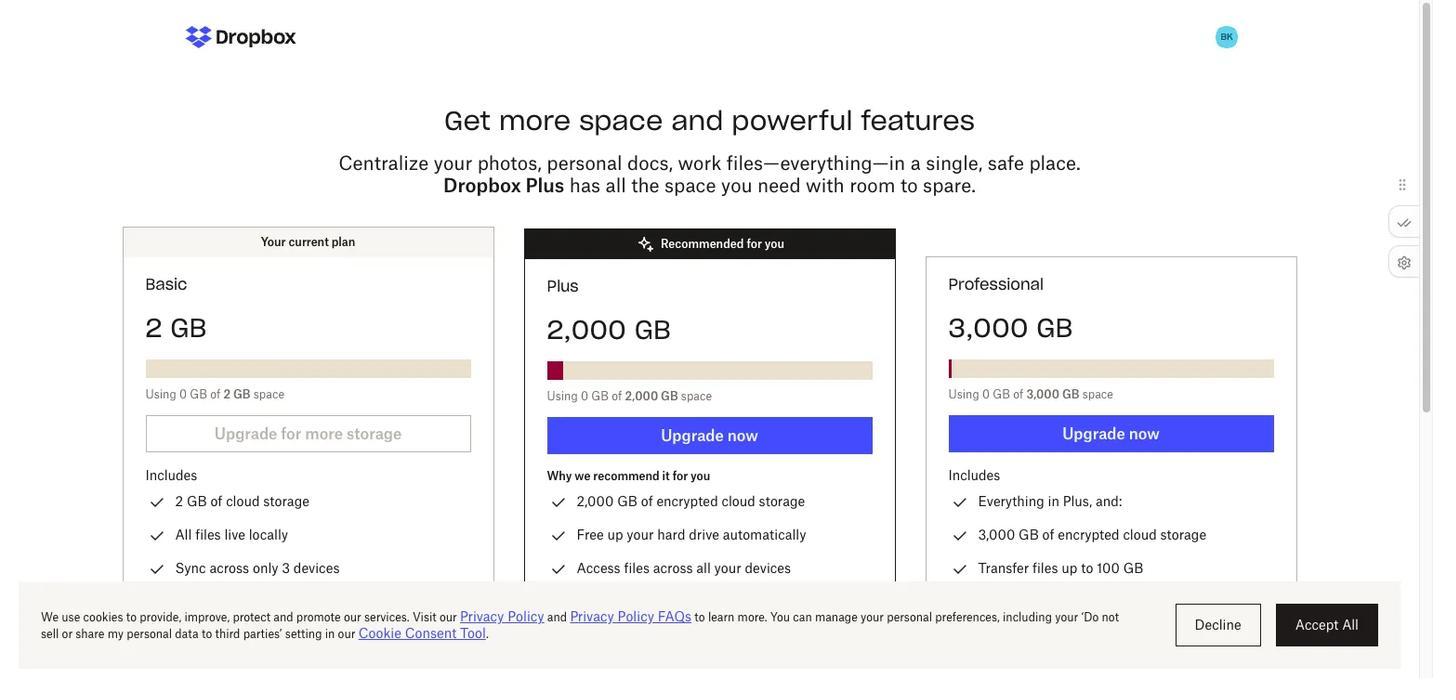 Task type: vqa. For each thing, say whether or not it's contained in the screenshot.
the middle doc
no



Task type: locate. For each thing, give the bounding box(es) containing it.
your down get
[[434, 152, 472, 175]]

centralize
[[339, 152, 429, 175]]

files up sharing
[[1033, 560, 1058, 576]]

0 horizontal spatial up
[[607, 527, 623, 543]]

0 down 2 gb on the left of the page
[[179, 388, 187, 402]]

and
[[671, 104, 723, 138], [680, 594, 703, 610], [1146, 594, 1169, 610]]

and for 2,000 gb
[[680, 594, 703, 610]]

files
[[195, 527, 221, 543], [624, 560, 650, 576], [1033, 560, 1058, 576]]

0 horizontal spatial encrypted
[[657, 494, 718, 509]]

1 vertical spatial 3,000
[[1027, 388, 1060, 402]]

files right the all
[[195, 527, 221, 543]]

3,000 up transfer
[[978, 527, 1015, 543]]

need
[[758, 174, 801, 197]]

3,000 for 3,000 gb
[[949, 311, 1028, 345]]

get
[[444, 104, 491, 138]]

0 horizontal spatial storage
[[263, 494, 309, 509]]

encrypted down plus,
[[1058, 527, 1120, 543]]

cloud up automatically
[[722, 494, 756, 509]]

2 horizontal spatial files
[[1033, 560, 1058, 576]]

encrypted for 2,000
[[657, 494, 718, 509]]

1 horizontal spatial 0
[[581, 389, 588, 403]]

100
[[1097, 560, 1120, 576]]

2 horizontal spatial storage
[[1160, 527, 1207, 543]]

0 vertical spatial 2
[[145, 311, 162, 345]]

for right it
[[673, 469, 688, 483]]

upgrade now button up and:
[[949, 415, 1274, 453]]

recommended
[[661, 237, 744, 251]]

0 horizontal spatial to
[[901, 174, 918, 197]]

1 horizontal spatial to
[[1081, 560, 1093, 576]]

0 vertical spatial to
[[901, 174, 918, 197]]

2 gb of cloud storage
[[175, 494, 309, 509]]

cloud
[[226, 494, 260, 509], [722, 494, 756, 509], [1123, 527, 1157, 543]]

to left the 100
[[1081, 560, 1093, 576]]

recovery
[[249, 594, 301, 610], [624, 594, 676, 610]]

0 horizontal spatial for
[[673, 469, 688, 483]]

plus
[[526, 174, 565, 197], [547, 277, 579, 296]]

basic
[[145, 275, 187, 294]]

you left need
[[721, 174, 753, 197]]

0 vertical spatial 3,000
[[949, 311, 1028, 345]]

1 horizontal spatial upgrade
[[1063, 425, 1125, 443]]

gb
[[170, 311, 206, 345], [1037, 311, 1073, 345], [635, 313, 671, 347], [190, 388, 207, 402], [233, 388, 251, 402], [993, 388, 1010, 402], [1062, 388, 1080, 402], [591, 389, 609, 403], [661, 389, 678, 403], [187, 494, 207, 509], [617, 494, 638, 509], [1019, 527, 1039, 543], [1123, 560, 1144, 576]]

0 horizontal spatial devices
[[294, 560, 340, 576]]

0 vertical spatial up
[[607, 527, 623, 543]]

1 recovery from the left
[[249, 594, 301, 610]]

plus up the 2,000 gb at left
[[547, 277, 579, 296]]

1 horizontal spatial 2
[[175, 494, 183, 509]]

1 vertical spatial encrypted
[[1058, 527, 1120, 543]]

space
[[579, 104, 663, 138], [665, 174, 716, 197], [254, 388, 284, 402], [1083, 388, 1113, 402], [681, 389, 712, 403]]

only
[[253, 560, 278, 576]]

encrypted
[[657, 494, 718, 509], [1058, 527, 1120, 543]]

1 horizontal spatial now
[[1129, 425, 1160, 443]]

0 horizontal spatial your
[[434, 152, 472, 175]]

your left the hard
[[627, 527, 654, 543]]

dropbox
[[443, 174, 521, 197]]

you inside centralize your photos, personal docs, work files—everything—in a single, safe place. dropbox plus has all the space you need with room to spare.
[[721, 174, 753, 197]]

using down 2 gb on the left of the page
[[145, 388, 176, 402]]

now for 2,000 gb
[[728, 427, 758, 445]]

0 for 2
[[179, 388, 187, 402]]

why we recommend it for you
[[547, 469, 710, 483]]

up
[[607, 527, 623, 543], [1062, 560, 1078, 576]]

encrypted down it
[[657, 494, 718, 509]]

0
[[179, 388, 187, 402], [982, 388, 990, 402], [581, 389, 588, 403]]

2 vertical spatial 2,000
[[577, 494, 614, 509]]

0 vertical spatial you
[[721, 174, 753, 197]]

and left file
[[1146, 594, 1169, 610]]

3,000
[[949, 311, 1028, 345], [1027, 388, 1060, 402], [978, 527, 1015, 543]]

3,000 for 3,000 gb of encrypted cloud storage
[[978, 527, 1015, 543]]

2 includes from the left
[[949, 468, 1000, 483]]

you
[[721, 174, 753, 197], [765, 237, 785, 251], [691, 469, 710, 483]]

upgrade now up and:
[[1063, 425, 1160, 443]]

photos,
[[477, 152, 542, 175]]

0 horizontal spatial recovery
[[249, 594, 301, 610]]

storage up automatically
[[759, 494, 805, 509]]

0 horizontal spatial cloud
[[226, 494, 260, 509]]

2,000 down we in the left bottom of the page
[[577, 494, 614, 509]]

2 vertical spatial your
[[714, 560, 742, 576]]

all down drive
[[696, 560, 711, 576]]

1 horizontal spatial recovery
[[624, 594, 676, 610]]

0 horizontal spatial across
[[209, 560, 249, 576]]

0 horizontal spatial now
[[728, 427, 758, 445]]

0 vertical spatial encrypted
[[657, 494, 718, 509]]

0 horizontal spatial all
[[606, 174, 626, 197]]

no
[[175, 594, 193, 610]]

0 vertical spatial all
[[606, 174, 626, 197]]

1 horizontal spatial for
[[747, 237, 762, 251]]

live
[[224, 527, 245, 543]]

0 horizontal spatial 2
[[145, 311, 162, 345]]

advanced sharing controls and file locking
[[978, 594, 1240, 610]]

1 horizontal spatial across
[[653, 560, 693, 576]]

using down '3,000 gb'
[[949, 388, 979, 402]]

upgrade now
[[1063, 425, 1160, 443], [661, 427, 758, 445]]

1 horizontal spatial up
[[1062, 560, 1078, 576]]

plus left has at the left top of the page
[[526, 174, 565, 197]]

your inside centralize your photos, personal docs, work files—everything—in a single, safe place. dropbox plus has all the space you need with room to spare.
[[434, 152, 472, 175]]

1 vertical spatial all
[[696, 560, 711, 576]]

a
[[911, 152, 921, 175]]

2 gb
[[145, 311, 206, 345]]

1 horizontal spatial cloud
[[722, 494, 756, 509]]

upgrade up and:
[[1063, 425, 1125, 443]]

1 vertical spatial to
[[1081, 560, 1093, 576]]

0 horizontal spatial upgrade now button
[[547, 417, 872, 455]]

1 horizontal spatial encrypted
[[1058, 527, 1120, 543]]

you up 2,000 gb of encrypted cloud storage
[[691, 469, 710, 483]]

now
[[1129, 425, 1160, 443], [728, 427, 758, 445]]

cloud up controls
[[1123, 527, 1157, 543]]

locking
[[1195, 594, 1240, 610]]

professional
[[949, 275, 1044, 294]]

transfer
[[978, 560, 1029, 576]]

upgrade now button up it
[[547, 417, 872, 455]]

3,000 gb of encrypted cloud storage
[[978, 527, 1207, 543]]

free up your hard drive automatically
[[577, 527, 806, 543]]

files right access
[[624, 560, 650, 576]]

0 horizontal spatial upgrade now
[[661, 427, 758, 445]]

1 horizontal spatial files
[[624, 560, 650, 576]]

recommend
[[593, 469, 660, 483]]

30-
[[577, 594, 599, 610]]

1 horizontal spatial storage
[[759, 494, 805, 509]]

0 vertical spatial your
[[434, 152, 472, 175]]

all inside centralize your photos, personal docs, work files—everything—in a single, safe place. dropbox plus has all the space you need with room to spare.
[[606, 174, 626, 197]]

storage
[[263, 494, 309, 509], [759, 494, 805, 509], [1160, 527, 1207, 543]]

to inside centralize your photos, personal docs, work files—everything—in a single, safe place. dropbox plus has all the space you need with room to spare.
[[901, 174, 918, 197]]

your
[[434, 152, 472, 175], [627, 527, 654, 543], [714, 560, 742, 576]]

0 down the 2,000 gb at left
[[581, 389, 588, 403]]

devices right '3'
[[294, 560, 340, 576]]

0 down '3,000 gb'
[[982, 388, 990, 402]]

of
[[210, 388, 221, 402], [1013, 388, 1024, 402], [612, 389, 622, 403], [210, 494, 223, 509], [641, 494, 653, 509], [1043, 527, 1055, 543]]

to right room
[[901, 174, 918, 197]]

upgrade now button
[[949, 415, 1274, 453], [547, 417, 872, 455]]

2
[[145, 311, 162, 345], [224, 388, 231, 402], [175, 494, 183, 509]]

files for 2,000 gb
[[624, 560, 650, 576]]

0 horizontal spatial using
[[145, 388, 176, 402]]

access
[[577, 560, 621, 576]]

2 vertical spatial you
[[691, 469, 710, 483]]

includes for 3,000
[[949, 468, 1000, 483]]

using
[[145, 388, 176, 402], [949, 388, 979, 402], [547, 389, 578, 403]]

2,000 up using 0 gb of 2,000 gb space
[[547, 313, 626, 347]]

more
[[499, 104, 571, 138]]

cloud up live
[[226, 494, 260, 509]]

1 horizontal spatial you
[[721, 174, 753, 197]]

across down the all files live locally
[[209, 560, 249, 576]]

1 horizontal spatial devices
[[745, 560, 791, 576]]

using 0 gb of 2 gb space
[[145, 388, 284, 402]]

storage up locally
[[263, 494, 309, 509]]

you down need
[[765, 237, 785, 251]]

current
[[289, 235, 329, 249]]

and up "work"
[[671, 104, 723, 138]]

1 vertical spatial your
[[627, 527, 654, 543]]

recovery for 2,000 gb
[[624, 594, 676, 610]]

day
[[599, 594, 621, 610]]

all
[[175, 527, 192, 543]]

3
[[282, 560, 290, 576]]

includes up everything
[[949, 468, 1000, 483]]

includes up the all
[[145, 468, 197, 483]]

to
[[901, 174, 918, 197], [1081, 560, 1093, 576]]

up up sharing
[[1062, 560, 1078, 576]]

for right 'recommended'
[[747, 237, 762, 251]]

0 horizontal spatial includes
[[145, 468, 197, 483]]

drive
[[689, 527, 719, 543]]

everything
[[978, 494, 1044, 509]]

across down the hard
[[653, 560, 693, 576]]

2 for 2 gb
[[145, 311, 162, 345]]

1 horizontal spatial upgrade now button
[[949, 415, 1274, 453]]

3,000 down professional
[[949, 311, 1028, 345]]

1 horizontal spatial using
[[547, 389, 578, 403]]

2 horizontal spatial 2
[[224, 388, 231, 402]]

1 vertical spatial you
[[765, 237, 785, 251]]

using up why
[[547, 389, 578, 403]]

2 horizontal spatial 0
[[982, 388, 990, 402]]

1 horizontal spatial your
[[627, 527, 654, 543]]

storage up file
[[1160, 527, 1207, 543]]

recovery down only
[[249, 594, 301, 610]]

recommended for you
[[661, 237, 785, 251]]

2 vertical spatial 2
[[175, 494, 183, 509]]

1 vertical spatial plus
[[547, 277, 579, 296]]

2,000 gb of encrypted cloud storage
[[577, 494, 805, 509]]

your up version
[[714, 560, 742, 576]]

controls
[[1093, 594, 1142, 610]]

place.
[[1029, 152, 1081, 175]]

and down access files across all your devices
[[680, 594, 703, 610]]

room
[[850, 174, 896, 197]]

upgrade up it
[[661, 427, 724, 445]]

devices down automatically
[[745, 560, 791, 576]]

1 vertical spatial 2
[[224, 388, 231, 402]]

2 horizontal spatial cloud
[[1123, 527, 1157, 543]]

includes for 2
[[145, 468, 197, 483]]

0 vertical spatial 2,000
[[547, 313, 626, 347]]

2 vertical spatial 3,000
[[978, 527, 1015, 543]]

2 recovery from the left
[[624, 594, 676, 610]]

1 horizontal spatial includes
[[949, 468, 1000, 483]]

2,000 for 2,000 gb of encrypted cloud storage
[[577, 494, 614, 509]]

files—everything—in
[[727, 152, 906, 175]]

storage for 3,000
[[1160, 527, 1207, 543]]

includes
[[145, 468, 197, 483], [949, 468, 1000, 483]]

hard
[[657, 527, 685, 543]]

centralize your photos, personal docs, work files—everything—in a single, safe place. dropbox plus has all the space you need with room to spare.
[[339, 152, 1081, 197]]

1 horizontal spatial upgrade now
[[1063, 425, 1160, 443]]

0 horizontal spatial upgrade
[[661, 427, 724, 445]]

all
[[606, 174, 626, 197], [696, 560, 711, 576]]

features
[[861, 104, 975, 138]]

using 0 gb of 2,000 gb space
[[547, 389, 712, 403]]

0 vertical spatial plus
[[526, 174, 565, 197]]

up right free
[[607, 527, 623, 543]]

3,000 down '3,000 gb'
[[1027, 388, 1060, 402]]

using for 3,000
[[949, 388, 979, 402]]

upgrade now up it
[[661, 427, 758, 445]]

devices
[[294, 560, 340, 576], [745, 560, 791, 576]]

recovery right day
[[624, 594, 676, 610]]

0 vertical spatial for
[[747, 237, 762, 251]]

all left the
[[606, 174, 626, 197]]

0 horizontal spatial 0
[[179, 388, 187, 402]]

1 includes from the left
[[145, 468, 197, 483]]

2 horizontal spatial using
[[949, 388, 979, 402]]

2,000 down the 2,000 gb at left
[[625, 389, 658, 403]]

file
[[1172, 594, 1192, 610]]

0 horizontal spatial files
[[195, 527, 221, 543]]

upgrade now button for 3,000 gb
[[949, 415, 1274, 453]]



Task type: describe. For each thing, give the bounding box(es) containing it.
2 horizontal spatial your
[[714, 560, 742, 576]]

access files across all your devices
[[577, 560, 791, 576]]

why
[[547, 469, 572, 483]]

version
[[706, 594, 750, 610]]

cloud for 3,000
[[1123, 527, 1157, 543]]

no disaster recovery
[[175, 594, 301, 610]]

space for 2 gb
[[254, 388, 284, 402]]

storage for 2,000
[[759, 494, 805, 509]]

2 horizontal spatial you
[[765, 237, 785, 251]]

locally
[[249, 527, 288, 543]]

sync across only 3 devices
[[175, 560, 340, 576]]

bk button
[[1212, 22, 1242, 52]]

automatically
[[723, 527, 806, 543]]

and:
[[1096, 494, 1122, 509]]

plan
[[332, 235, 355, 249]]

spare.
[[923, 174, 976, 197]]

2,000 gb
[[547, 313, 671, 347]]

bk
[[1221, 31, 1233, 43]]

cloud for 2,000
[[722, 494, 756, 509]]

1 vertical spatial up
[[1062, 560, 1078, 576]]

1 vertical spatial for
[[673, 469, 688, 483]]

1 across from the left
[[209, 560, 249, 576]]

0 horizontal spatial you
[[691, 469, 710, 483]]

it
[[662, 469, 670, 483]]

2 for 2 gb of cloud storage
[[175, 494, 183, 509]]

the
[[631, 174, 660, 197]]

in
[[1048, 494, 1060, 509]]

2 devices from the left
[[745, 560, 791, 576]]

files for 3,000 gb
[[1033, 560, 1058, 576]]

0 for 2,000
[[581, 389, 588, 403]]

upgrade for 3,000 gb
[[1063, 425, 1125, 443]]

docs,
[[627, 152, 673, 175]]

advanced
[[978, 594, 1040, 610]]

your
[[261, 235, 286, 249]]

sharing
[[1043, 594, 1089, 610]]

using for 2
[[145, 388, 176, 402]]

has
[[570, 174, 601, 197]]

and for 3,000 gb
[[1146, 594, 1169, 610]]

0 for 3,000
[[982, 388, 990, 402]]

using 0 gb of 3,000 gb space
[[949, 388, 1113, 402]]

space for 2,000 gb
[[681, 389, 712, 403]]

upgrade now for 2,000 gb
[[661, 427, 758, 445]]

space for 3,000 gb
[[1083, 388, 1113, 402]]

transfer files up to 100 gb
[[978, 560, 1144, 576]]

2 across from the left
[[653, 560, 693, 576]]

plus,
[[1063, 494, 1092, 509]]

we
[[575, 469, 591, 483]]

recovery for 2 gb
[[249, 594, 301, 610]]

plus inside centralize your photos, personal docs, work files—everything—in a single, safe place. dropbox plus has all the space you need with room to spare.
[[526, 174, 565, 197]]

single,
[[926, 152, 983, 175]]

work
[[678, 152, 722, 175]]

encrypted for 3,000
[[1058, 527, 1120, 543]]

2,000 for 2,000 gb
[[547, 313, 626, 347]]

3,000 gb
[[949, 311, 1073, 345]]

get more space and powerful features
[[444, 104, 975, 138]]

30-day recovery and version history
[[577, 594, 796, 610]]

using for 2,000
[[547, 389, 578, 403]]

space inside centralize your photos, personal docs, work files—everything—in a single, safe place. dropbox plus has all the space you need with room to spare.
[[665, 174, 716, 197]]

disaster
[[196, 594, 245, 610]]

1 devices from the left
[[294, 560, 340, 576]]

your current plan
[[261, 235, 355, 249]]

everything in plus, and:
[[978, 494, 1122, 509]]

1 vertical spatial 2,000
[[625, 389, 658, 403]]

all files live locally
[[175, 527, 288, 543]]

powerful
[[732, 104, 853, 138]]

1 horizontal spatial all
[[696, 560, 711, 576]]

now for 3,000 gb
[[1129, 425, 1160, 443]]

upgrade for 2,000 gb
[[661, 427, 724, 445]]

personal
[[547, 152, 622, 175]]

upgrade now button for 2,000 gb
[[547, 417, 872, 455]]

safe
[[988, 152, 1024, 175]]

free
[[577, 527, 604, 543]]

sync
[[175, 560, 206, 576]]

with
[[806, 174, 845, 197]]

upgrade now for 3,000 gb
[[1063, 425, 1160, 443]]

history
[[754, 594, 796, 610]]



